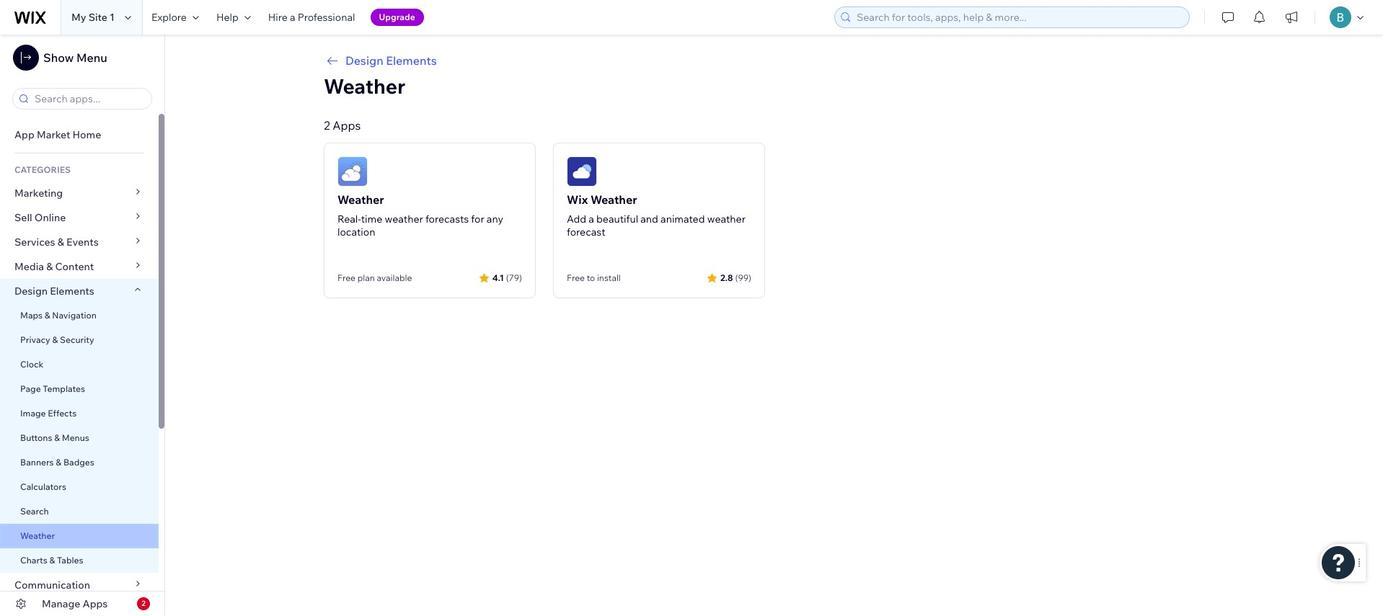 Task type: describe. For each thing, give the bounding box(es) containing it.
upgrade
[[379, 12, 415, 22]]

marketing
[[14, 187, 63, 200]]

privacy
[[20, 335, 50, 345]]

and
[[641, 213, 658, 226]]

banners & badges link
[[0, 451, 159, 475]]

to
[[587, 273, 595, 283]]

1 horizontal spatial elements
[[386, 53, 437, 68]]

for
[[471, 213, 484, 226]]

menus
[[62, 433, 89, 443]]

real-
[[337, 213, 361, 226]]

media & content link
[[0, 255, 159, 279]]

forecast
[[567, 226, 605, 239]]

& for events
[[57, 236, 64, 249]]

upgrade button
[[370, 9, 424, 26]]

media
[[14, 260, 44, 273]]

communication link
[[0, 573, 159, 598]]

services & events
[[14, 236, 99, 249]]

Search for tools, apps, help & more... field
[[852, 7, 1185, 27]]

apps for 2 apps
[[333, 118, 361, 133]]

2.8
[[720, 272, 733, 283]]

navigation
[[52, 310, 97, 321]]

Search apps... field
[[30, 89, 147, 109]]

maps
[[20, 310, 43, 321]]

buttons & menus link
[[0, 426, 159, 451]]

& for badges
[[56, 457, 61, 468]]

elements inside the sidebar element
[[50, 285, 94, 298]]

(79)
[[506, 272, 522, 283]]

free for real-
[[337, 273, 355, 283]]

banners
[[20, 457, 54, 468]]

market
[[37, 128, 70, 141]]

wix
[[567, 193, 588, 207]]

maps & navigation link
[[0, 304, 159, 328]]

page templates link
[[0, 377, 159, 402]]

& for navigation
[[45, 310, 50, 321]]

categories
[[14, 164, 71, 175]]

1 horizontal spatial design
[[345, 53, 383, 68]]

weather inside weather real-time weather forecasts for any location
[[385, 213, 423, 226]]

media & content
[[14, 260, 94, 273]]

app market home link
[[0, 123, 159, 147]]

design inside the sidebar element
[[14, 285, 48, 298]]

install
[[597, 273, 621, 283]]

any
[[487, 213, 503, 226]]

charts
[[20, 555, 47, 566]]

weather inside weather link
[[20, 531, 55, 542]]

forecasts
[[425, 213, 469, 226]]

help button
[[208, 0, 259, 35]]

explore
[[151, 11, 187, 24]]

show menu
[[43, 50, 107, 65]]

design elements inside the sidebar element
[[14, 285, 94, 298]]

wix weather logo image
[[567, 156, 597, 187]]

hire a professional
[[268, 11, 355, 24]]

(99)
[[735, 272, 751, 283]]

0 vertical spatial design elements
[[345, 53, 437, 68]]

available
[[377, 273, 412, 283]]

weather logo image
[[337, 156, 368, 187]]

app
[[14, 128, 34, 141]]

page
[[20, 384, 41, 394]]

image effects link
[[0, 402, 159, 426]]

effects
[[48, 408, 77, 419]]

apps for manage apps
[[83, 598, 108, 611]]

weather up '2 apps'
[[324, 74, 405, 99]]

badges
[[63, 457, 94, 468]]

tables
[[57, 555, 83, 566]]

online
[[34, 211, 66, 224]]

events
[[66, 236, 99, 249]]

my site 1
[[71, 11, 115, 24]]

free to install
[[567, 273, 621, 283]]

calculators link
[[0, 475, 159, 500]]

clock
[[20, 359, 43, 370]]

menu
[[76, 50, 107, 65]]

weather real-time weather forecasts for any location
[[337, 193, 503, 239]]

calculators
[[20, 482, 66, 493]]

a inside wix weather add a beautiful and animated weather forecast
[[589, 213, 594, 226]]

help
[[216, 11, 238, 24]]

content
[[55, 260, 94, 273]]



Task type: locate. For each thing, give the bounding box(es) containing it.
weather inside wix weather add a beautiful and animated weather forecast
[[591, 193, 637, 207]]

image
[[20, 408, 46, 419]]

apps right manage
[[83, 598, 108, 611]]

design up maps
[[14, 285, 48, 298]]

manage apps
[[42, 598, 108, 611]]

4.1
[[492, 272, 504, 283]]

sell online link
[[0, 206, 159, 230]]

0 vertical spatial design elements link
[[324, 52, 1224, 69]]

0 vertical spatial elements
[[386, 53, 437, 68]]

beautiful
[[596, 213, 638, 226]]

1 free from the left
[[337, 273, 355, 283]]

weather
[[324, 74, 405, 99], [337, 193, 384, 207], [591, 193, 637, 207], [20, 531, 55, 542]]

free left to
[[567, 273, 585, 283]]

hire a professional link
[[259, 0, 364, 35]]

& right 'privacy'
[[52, 335, 58, 345]]

2
[[324, 118, 330, 133], [141, 599, 146, 609]]

charts & tables link
[[0, 549, 159, 573]]

1 vertical spatial apps
[[83, 598, 108, 611]]

0 horizontal spatial apps
[[83, 598, 108, 611]]

0 horizontal spatial 2
[[141, 599, 146, 609]]

2.8 (99)
[[720, 272, 751, 283]]

time
[[361, 213, 382, 226]]

design elements link
[[324, 52, 1224, 69], [0, 279, 159, 304]]

plan
[[357, 273, 375, 283]]

1 vertical spatial design elements
[[14, 285, 94, 298]]

& inside maps & navigation link
[[45, 310, 50, 321]]

free left plan on the left of the page
[[337, 273, 355, 283]]

2 weather from the left
[[707, 213, 746, 226]]

& right media
[[46, 260, 53, 273]]

& inside charts & tables link
[[49, 555, 55, 566]]

add
[[567, 213, 586, 226]]

site
[[88, 11, 107, 24]]

&
[[57, 236, 64, 249], [46, 260, 53, 273], [45, 310, 50, 321], [52, 335, 58, 345], [54, 433, 60, 443], [56, 457, 61, 468], [49, 555, 55, 566]]

1
[[110, 11, 115, 24]]

sell
[[14, 211, 32, 224]]

weather link
[[0, 524, 159, 549]]

a
[[290, 11, 295, 24], [589, 213, 594, 226]]

weather inside weather real-time weather forecasts for any location
[[337, 193, 384, 207]]

elements down upgrade button
[[386, 53, 437, 68]]

& inside media & content link
[[46, 260, 53, 273]]

wix weather add a beautiful and animated weather forecast
[[567, 193, 746, 239]]

image effects
[[20, 408, 77, 419]]

2 inside the sidebar element
[[141, 599, 146, 609]]

home
[[72, 128, 101, 141]]

maps & navigation
[[20, 310, 97, 321]]

1 horizontal spatial design elements link
[[324, 52, 1224, 69]]

0 horizontal spatial weather
[[385, 213, 423, 226]]

design elements
[[345, 53, 437, 68], [14, 285, 94, 298]]

1 weather from the left
[[385, 213, 423, 226]]

manage
[[42, 598, 80, 611]]

& inside privacy & security link
[[52, 335, 58, 345]]

0 horizontal spatial design
[[14, 285, 48, 298]]

1 horizontal spatial apps
[[333, 118, 361, 133]]

weather up time
[[337, 193, 384, 207]]

& left tables
[[49, 555, 55, 566]]

& left badges
[[56, 457, 61, 468]]

1 horizontal spatial free
[[567, 273, 585, 283]]

privacy & security
[[20, 335, 94, 345]]

0 horizontal spatial design elements link
[[0, 279, 159, 304]]

& left events
[[57, 236, 64, 249]]

search link
[[0, 500, 159, 524]]

1 horizontal spatial weather
[[707, 213, 746, 226]]

a right the add
[[589, 213, 594, 226]]

a right hire
[[290, 11, 295, 24]]

my
[[71, 11, 86, 24]]

communication
[[14, 579, 92, 592]]

0 vertical spatial a
[[290, 11, 295, 24]]

charts & tables
[[20, 555, 83, 566]]

apps inside the sidebar element
[[83, 598, 108, 611]]

app market home
[[14, 128, 101, 141]]

elements up navigation
[[50, 285, 94, 298]]

show
[[43, 50, 74, 65]]

& for tables
[[49, 555, 55, 566]]

weather right animated at the top of page
[[707, 213, 746, 226]]

privacy & security link
[[0, 328, 159, 353]]

security
[[60, 335, 94, 345]]

2 for 2
[[141, 599, 146, 609]]

1 vertical spatial 2
[[141, 599, 146, 609]]

1 vertical spatial design
[[14, 285, 48, 298]]

1 vertical spatial a
[[589, 213, 594, 226]]

0 horizontal spatial elements
[[50, 285, 94, 298]]

& inside buttons & menus link
[[54, 433, 60, 443]]

2 free from the left
[[567, 273, 585, 283]]

0 horizontal spatial free
[[337, 273, 355, 283]]

design elements up maps & navigation
[[14, 285, 94, 298]]

services
[[14, 236, 55, 249]]

0 vertical spatial apps
[[333, 118, 361, 133]]

professional
[[298, 11, 355, 24]]

page templates
[[20, 384, 87, 394]]

sell online
[[14, 211, 66, 224]]

animated
[[661, 213, 705, 226]]

0 horizontal spatial design elements
[[14, 285, 94, 298]]

design
[[345, 53, 383, 68], [14, 285, 48, 298]]

apps up "weather logo"
[[333, 118, 361, 133]]

marketing link
[[0, 181, 159, 206]]

clock link
[[0, 353, 159, 377]]

weather up beautiful
[[591, 193, 637, 207]]

design down upgrade button
[[345, 53, 383, 68]]

& inside the banners & badges link
[[56, 457, 61, 468]]

1 horizontal spatial 2
[[324, 118, 330, 133]]

elements
[[386, 53, 437, 68], [50, 285, 94, 298]]

free for weather
[[567, 273, 585, 283]]

& right maps
[[45, 310, 50, 321]]

free plan available
[[337, 273, 412, 283]]

banners & badges
[[20, 457, 94, 468]]

4.1 (79)
[[492, 272, 522, 283]]

1 vertical spatial elements
[[50, 285, 94, 298]]

1 vertical spatial design elements link
[[0, 279, 159, 304]]

& for menus
[[54, 433, 60, 443]]

weather inside wix weather add a beautiful and animated weather forecast
[[707, 213, 746, 226]]

0 vertical spatial 2
[[324, 118, 330, 133]]

hire
[[268, 11, 288, 24]]

& for security
[[52, 335, 58, 345]]

buttons & menus
[[20, 433, 89, 443]]

apps
[[333, 118, 361, 133], [83, 598, 108, 611]]

0 vertical spatial design
[[345, 53, 383, 68]]

buttons
[[20, 433, 52, 443]]

weather down search
[[20, 531, 55, 542]]

weather right time
[[385, 213, 423, 226]]

show menu button
[[13, 45, 107, 71]]

1 horizontal spatial design elements
[[345, 53, 437, 68]]

2 apps
[[324, 118, 361, 133]]

& inside "services & events" link
[[57, 236, 64, 249]]

services & events link
[[0, 230, 159, 255]]

templates
[[43, 384, 85, 394]]

search
[[20, 506, 49, 517]]

1 horizontal spatial a
[[589, 213, 594, 226]]

free
[[337, 273, 355, 283], [567, 273, 585, 283]]

2 for 2 apps
[[324, 118, 330, 133]]

location
[[337, 226, 375, 239]]

& for content
[[46, 260, 53, 273]]

& left menus
[[54, 433, 60, 443]]

design elements down upgrade button
[[345, 53, 437, 68]]

sidebar element
[[0, 35, 165, 617]]

0 horizontal spatial a
[[290, 11, 295, 24]]

weather
[[385, 213, 423, 226], [707, 213, 746, 226]]



Task type: vqa. For each thing, say whether or not it's contained in the screenshot.
the topmost submissions
no



